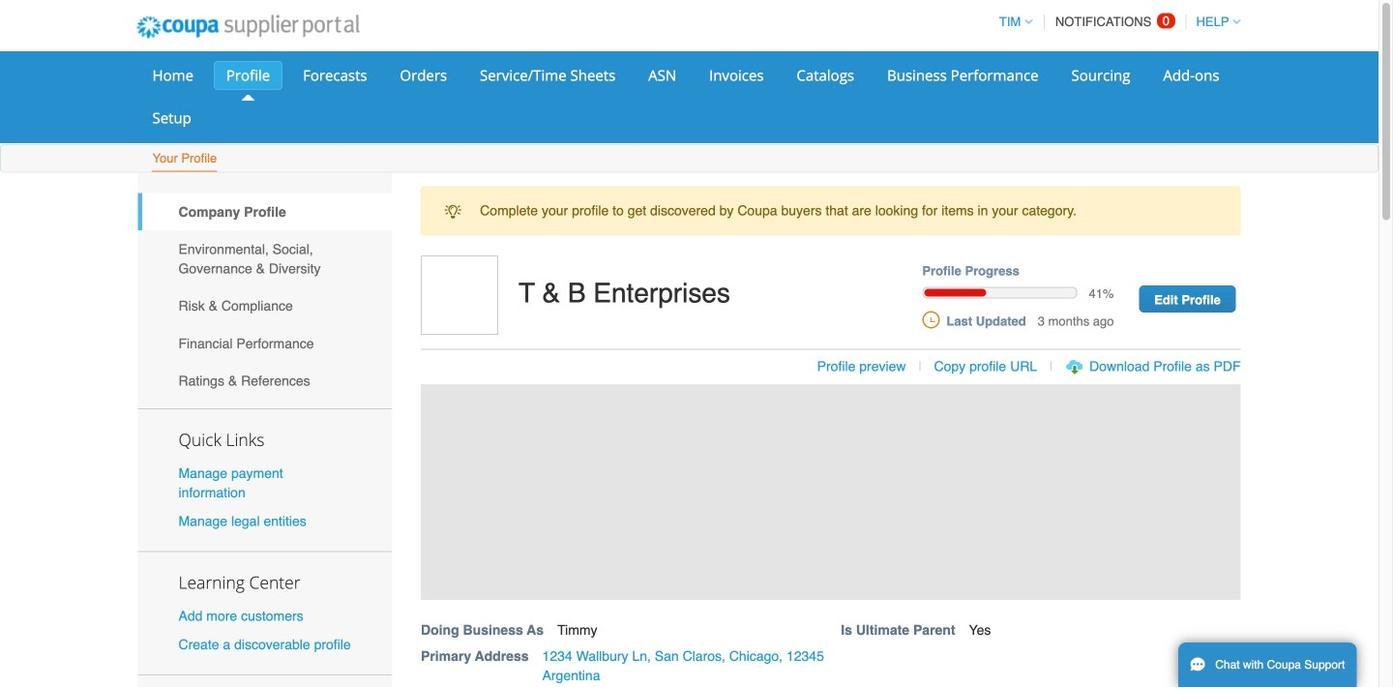 Task type: locate. For each thing, give the bounding box(es) containing it.
alert
[[421, 186, 1241, 235]]

coupa supplier portal image
[[123, 3, 373, 51]]

navigation
[[991, 3, 1241, 41]]

banner
[[414, 255, 1262, 687]]

t & b enterprises image
[[421, 255, 499, 335]]



Task type: describe. For each thing, give the bounding box(es) containing it.
background image
[[421, 384, 1241, 600]]



Task type: vqa. For each thing, say whether or not it's contained in the screenshot.
ALERT
yes



